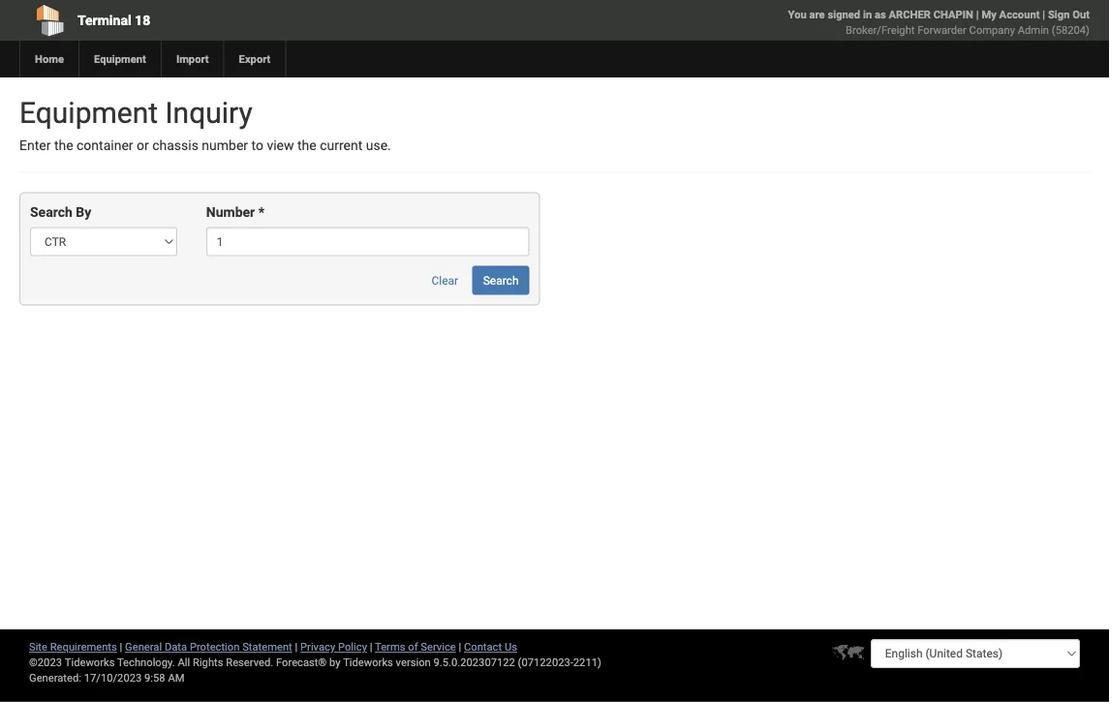 Task type: describe. For each thing, give the bounding box(es) containing it.
number
[[206, 204, 255, 220]]

by
[[329, 656, 341, 669]]

2 the from the left
[[297, 138, 316, 154]]

| left the general
[[120, 641, 122, 653]]

home link
[[19, 41, 78, 77]]

broker/freight
[[846, 24, 915, 36]]

18
[[135, 12, 150, 28]]

equipment link
[[78, 41, 161, 77]]

17/10/2023
[[84, 672, 142, 684]]

rights
[[193, 656, 223, 669]]

site
[[29, 641, 47, 653]]

| left my
[[976, 8, 979, 21]]

forwarder
[[918, 24, 967, 36]]

import
[[176, 53, 209, 65]]

chassis
[[152, 138, 198, 154]]

to
[[251, 138, 263, 154]]

clear
[[432, 274, 458, 287]]

©2023 tideworks
[[29, 656, 115, 669]]

terminal 18
[[77, 12, 150, 28]]

data
[[165, 641, 187, 653]]

container
[[77, 138, 133, 154]]

protection
[[190, 641, 240, 653]]

archer
[[889, 8, 931, 21]]

use.
[[366, 138, 391, 154]]

service
[[421, 641, 456, 653]]

enter
[[19, 138, 51, 154]]

you are signed in as archer chapin | my account | sign out broker/freight forwarder company admin (58204)
[[788, 8, 1090, 36]]

| up tideworks
[[370, 641, 372, 653]]

or
[[137, 138, 149, 154]]

general data protection statement link
[[125, 641, 292, 653]]

are
[[809, 8, 825, 21]]

Number * text field
[[206, 227, 529, 256]]

company
[[969, 24, 1015, 36]]

contact us link
[[464, 641, 517, 653]]

terms of service link
[[375, 641, 456, 653]]

of
[[408, 641, 418, 653]]

forecast®
[[276, 656, 327, 669]]

am
[[168, 672, 185, 684]]

equipment for equipment inquiry enter the container or chassis number to view the current use.
[[19, 95, 158, 130]]

equipment inquiry enter the container or chassis number to view the current use.
[[19, 95, 391, 154]]

sign
[[1048, 8, 1070, 21]]

9.5.0.202307122
[[433, 656, 515, 669]]

reserved.
[[226, 656, 273, 669]]

import link
[[161, 41, 223, 77]]

(07122023-
[[518, 656, 573, 669]]

search button
[[472, 266, 529, 295]]



Task type: locate. For each thing, give the bounding box(es) containing it.
0 vertical spatial equipment
[[94, 53, 146, 65]]

signed
[[828, 8, 860, 21]]

terminal
[[77, 12, 131, 28]]

as
[[875, 8, 886, 21]]

inquiry
[[165, 95, 252, 130]]

sign out link
[[1048, 8, 1090, 21]]

terms
[[375, 641, 405, 653]]

all
[[178, 656, 190, 669]]

in
[[863, 8, 872, 21]]

site requirements link
[[29, 641, 117, 653]]

privacy policy link
[[300, 641, 367, 653]]

|
[[976, 8, 979, 21], [1043, 8, 1045, 21], [120, 641, 122, 653], [295, 641, 298, 653], [370, 641, 372, 653], [459, 641, 461, 653]]

privacy
[[300, 641, 335, 653]]

search right clear
[[483, 274, 519, 287]]

the
[[54, 138, 73, 154], [297, 138, 316, 154]]

out
[[1072, 8, 1090, 21]]

terminal 18 link
[[19, 0, 448, 41]]

1 horizontal spatial search
[[483, 274, 519, 287]]

9:58
[[144, 672, 165, 684]]

generated:
[[29, 672, 81, 684]]

you
[[788, 8, 807, 21]]

current
[[320, 138, 363, 154]]

1 the from the left
[[54, 138, 73, 154]]

site requirements | general data protection statement | privacy policy | terms of service | contact us ©2023 tideworks technology. all rights reserved. forecast® by tideworks version 9.5.0.202307122 (07122023-2211) generated: 17/10/2023 9:58 am
[[29, 641, 601, 684]]

| up 9.5.0.202307122
[[459, 641, 461, 653]]

equipment down terminal 18
[[94, 53, 146, 65]]

my account link
[[982, 8, 1040, 21]]

(58204)
[[1052, 24, 1090, 36]]

version
[[396, 656, 431, 669]]

1 vertical spatial search
[[483, 274, 519, 287]]

search
[[30, 204, 72, 220], [483, 274, 519, 287]]

clear button
[[421, 266, 469, 295]]

0 vertical spatial search
[[30, 204, 72, 220]]

search for search by
[[30, 204, 72, 220]]

0 horizontal spatial the
[[54, 138, 73, 154]]

by
[[76, 204, 91, 220]]

| left sign
[[1043, 8, 1045, 21]]

account
[[999, 8, 1040, 21]]

the right view
[[297, 138, 316, 154]]

2211)
[[573, 656, 601, 669]]

technology.
[[117, 656, 175, 669]]

chapin
[[933, 8, 973, 21]]

equipment for equipment
[[94, 53, 146, 65]]

statement
[[242, 641, 292, 653]]

search by
[[30, 204, 91, 220]]

search left by
[[30, 204, 72, 220]]

search inside search button
[[483, 274, 519, 287]]

number
[[202, 138, 248, 154]]

0 horizontal spatial search
[[30, 204, 72, 220]]

equipment
[[94, 53, 146, 65], [19, 95, 158, 130]]

1 horizontal spatial the
[[297, 138, 316, 154]]

view
[[267, 138, 294, 154]]

us
[[505, 641, 517, 653]]

general
[[125, 641, 162, 653]]

home
[[35, 53, 64, 65]]

policy
[[338, 641, 367, 653]]

the right enter at top
[[54, 138, 73, 154]]

requirements
[[50, 641, 117, 653]]

equipment inside equipment inquiry enter the container or chassis number to view the current use.
[[19, 95, 158, 130]]

tideworks
[[343, 656, 393, 669]]

contact
[[464, 641, 502, 653]]

*
[[258, 204, 264, 220]]

search for search
[[483, 274, 519, 287]]

number *
[[206, 204, 264, 220]]

my
[[982, 8, 997, 21]]

admin
[[1018, 24, 1049, 36]]

export
[[239, 53, 271, 65]]

| up the forecast®
[[295, 641, 298, 653]]

equipment up container
[[19, 95, 158, 130]]

export link
[[223, 41, 285, 77]]

1 vertical spatial equipment
[[19, 95, 158, 130]]



Task type: vqa. For each thing, say whether or not it's contained in the screenshot.
THE SSA on the left of the page
no



